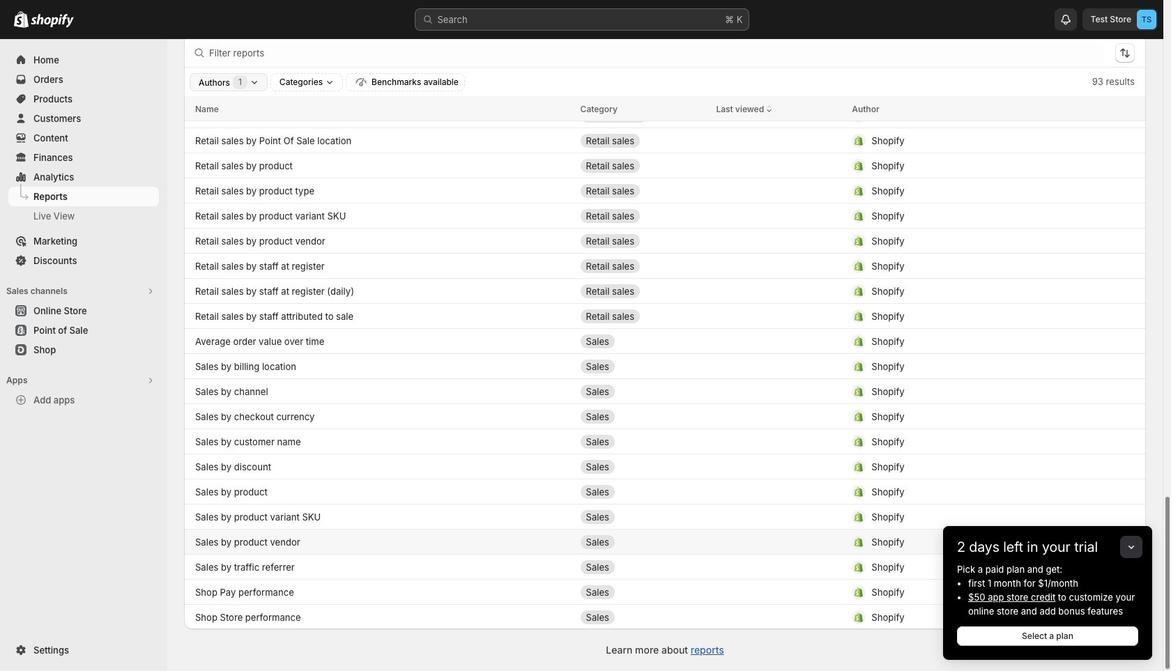Task type: describe. For each thing, give the bounding box(es) containing it.
12 row from the top
[[184, 228, 1146, 253]]

10 row from the top
[[184, 178, 1146, 203]]

7 row from the top
[[184, 102, 1146, 128]]

Filter reports text field
[[209, 42, 1104, 64]]

21 row from the top
[[184, 454, 1146, 479]]

4 row from the top
[[184, 52, 1146, 77]]

2 row from the top
[[184, 2, 1146, 27]]

6 row from the top
[[184, 96, 1146, 121]]

8 row from the top
[[184, 128, 1146, 153]]

3 row from the top
[[184, 27, 1146, 52]]

19 row from the top
[[184, 404, 1146, 429]]

1 row from the top
[[184, 0, 1146, 2]]

9 row from the top
[[184, 153, 1146, 178]]

18 row from the top
[[184, 379, 1146, 404]]

shopify image
[[31, 14, 74, 28]]

25 row from the top
[[184, 554, 1146, 579]]

23 row from the top
[[184, 504, 1146, 529]]

13 row from the top
[[184, 253, 1146, 278]]



Task type: vqa. For each thing, say whether or not it's contained in the screenshot.
1st row from the bottom of the "List of reports" table
yes



Task type: locate. For each thing, give the bounding box(es) containing it.
test store image
[[1137, 10, 1157, 29]]

24 row from the top
[[184, 529, 1146, 554]]

cell
[[195, 4, 569, 26], [581, 4, 705, 26], [716, 4, 841, 26], [852, 4, 1102, 26], [581, 29, 705, 51], [716, 29, 841, 51], [852, 29, 1102, 51], [581, 54, 705, 76], [716, 54, 841, 76], [852, 54, 1102, 76], [581, 79, 705, 101], [716, 79, 841, 101], [852, 79, 1102, 101], [581, 104, 705, 127], [716, 104, 841, 127], [852, 104, 1102, 127], [581, 129, 705, 152], [852, 129, 1102, 152], [581, 154, 705, 177], [716, 154, 841, 177], [852, 154, 1102, 177], [581, 180, 705, 202], [852, 180, 1102, 202], [581, 205, 705, 227], [716, 205, 841, 227], [852, 205, 1102, 227], [581, 230, 705, 252], [852, 230, 1102, 252], [581, 255, 705, 277], [716, 255, 841, 277], [852, 255, 1102, 277], [581, 280, 705, 302], [852, 280, 1102, 302], [581, 305, 705, 327], [716, 305, 841, 327], [852, 305, 1102, 327], [581, 330, 705, 352], [852, 330, 1102, 352], [581, 355, 705, 378], [716, 355, 841, 378], [852, 355, 1102, 378], [581, 380, 705, 403], [852, 380, 1102, 403], [581, 405, 705, 428], [716, 405, 841, 428], [852, 405, 1102, 428], [581, 431, 705, 453], [852, 431, 1102, 453], [581, 456, 705, 478], [716, 456, 841, 478], [852, 456, 1102, 478], [581, 481, 705, 503], [852, 481, 1102, 503], [581, 506, 705, 528], [716, 506, 841, 528], [852, 506, 1102, 528], [581, 531, 705, 553], [716, 531, 841, 553], [852, 531, 1102, 553], [581, 556, 705, 578], [716, 556, 841, 578], [852, 556, 1102, 578], [581, 581, 705, 603], [852, 581, 1102, 603], [581, 606, 705, 629], [716, 606, 841, 629], [852, 606, 1102, 629]]

shopify image
[[14, 11, 29, 28]]

11 row from the top
[[184, 203, 1146, 228]]

14 row from the top
[[184, 278, 1146, 303]]

15 row from the top
[[184, 303, 1146, 328]]

list of reports table
[[184, 0, 1146, 630]]

27 row from the top
[[184, 605, 1146, 630]]

17 row from the top
[[184, 354, 1146, 379]]

16 row from the top
[[184, 328, 1146, 354]]

row
[[184, 0, 1146, 2], [184, 2, 1146, 27], [184, 27, 1146, 52], [184, 52, 1146, 77], [184, 77, 1146, 102], [184, 96, 1146, 121], [184, 102, 1146, 128], [184, 128, 1146, 153], [184, 153, 1146, 178], [184, 178, 1146, 203], [184, 203, 1146, 228], [184, 228, 1146, 253], [184, 253, 1146, 278], [184, 278, 1146, 303], [184, 303, 1146, 328], [184, 328, 1146, 354], [184, 354, 1146, 379], [184, 379, 1146, 404], [184, 404, 1146, 429], [184, 429, 1146, 454], [184, 454, 1146, 479], [184, 479, 1146, 504], [184, 504, 1146, 529], [184, 529, 1146, 554], [184, 554, 1146, 579], [184, 579, 1146, 605], [184, 605, 1146, 630]]

20 row from the top
[[184, 429, 1146, 454]]

5 row from the top
[[184, 77, 1146, 102]]

22 row from the top
[[184, 479, 1146, 504]]

26 row from the top
[[184, 579, 1146, 605]]



